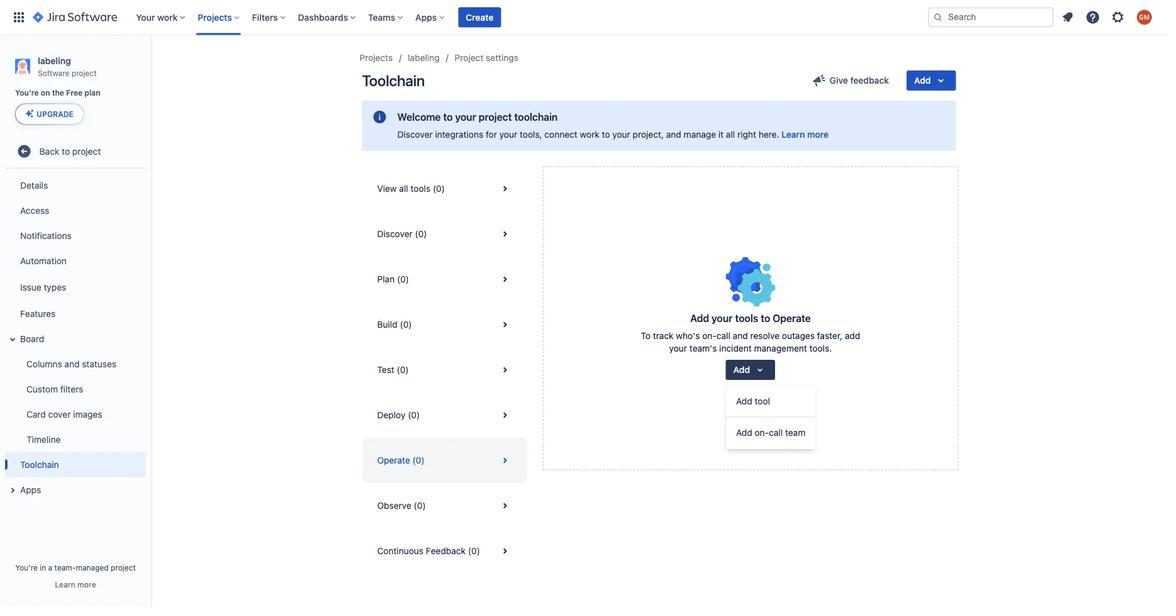 Task type: describe. For each thing, give the bounding box(es) containing it.
your work
[[136, 12, 178, 22]]

sidebar navigation image
[[137, 50, 165, 76]]

on
[[41, 89, 50, 97]]

(0) for observe (0)
[[414, 501, 426, 511]]

expand image
[[5, 332, 20, 347]]

card cover images
[[26, 409, 102, 419]]

cover
[[48, 409, 71, 419]]

0 horizontal spatial toolchain
[[20, 459, 59, 470]]

your up incident
[[712, 312, 733, 324]]

discover (0)
[[377, 229, 427, 239]]

project right 'managed'
[[111, 563, 136, 572]]

add on-call team
[[736, 428, 806, 438]]

(0) up discover (0) button
[[433, 183, 445, 194]]

(0) for test (0)
[[397, 365, 409, 375]]

learn more
[[55, 580, 96, 589]]

operate inside add your tools to operate to track who's on-call and resolve outages faster, add your team's incident management tools.
[[773, 312, 811, 324]]

issue
[[20, 282, 41, 292]]

project
[[455, 53, 484, 63]]

apps inside button
[[20, 485, 41, 495]]

call inside add your tools to operate to track who's on-call and resolve outages faster, add your team's incident management tools.
[[717, 331, 731, 341]]

free
[[66, 89, 83, 97]]

view all tools (0) button
[[362, 166, 528, 211]]

deploy (0) button
[[362, 393, 528, 438]]

and inside welcome to your project toolchain discover integrations for your tools, connect work to your project, and manage it all right here. learn more
[[666, 129, 681, 140]]

notifications
[[20, 230, 72, 241]]

on- inside add on-call team button
[[755, 428, 769, 438]]

the
[[52, 89, 64, 97]]

team
[[785, 428, 806, 438]]

1 horizontal spatial toolchain
[[362, 72, 425, 89]]

Search field
[[928, 7, 1054, 27]]

your right for
[[499, 129, 517, 140]]

upgrade
[[37, 110, 74, 119]]

you're for you're in a team-managed project
[[15, 563, 38, 572]]

primary element
[[8, 0, 928, 35]]

give
[[830, 75, 848, 86]]

labeling for labeling software project
[[38, 55, 71, 66]]

software
[[38, 68, 69, 77]]

apps button
[[412, 7, 450, 27]]

continuous feedback (0) button
[[362, 529, 528, 574]]

columns and statuses link
[[13, 351, 146, 377]]

team's
[[690, 343, 717, 354]]

back
[[39, 146, 59, 156]]

1 horizontal spatial learn more button
[[782, 128, 829, 141]]

managed
[[76, 563, 109, 572]]

board button
[[5, 326, 146, 351]]

plan (0)
[[377, 274, 409, 284]]

add down incident
[[734, 365, 750, 375]]

issue types link
[[5, 273, 146, 301]]

dashboards
[[298, 12, 348, 22]]

teams
[[368, 12, 395, 22]]

labeling for labeling
[[408, 53, 440, 63]]

projects for projects dropdown button
[[198, 12, 232, 22]]

discover (0) button
[[362, 211, 528, 257]]

feedback
[[426, 546, 466, 556]]

(0) for plan (0)
[[397, 274, 409, 284]]

your up integrations
[[455, 111, 476, 123]]

back to project
[[39, 146, 101, 156]]

board
[[20, 333, 44, 344]]

notifications image
[[1060, 10, 1076, 25]]

filters
[[252, 12, 278, 22]]

(0) for discover (0)
[[415, 229, 427, 239]]

settings image
[[1111, 10, 1126, 25]]

(0) right the feedback on the bottom
[[468, 546, 480, 556]]

statuses
[[82, 359, 116, 369]]

access
[[20, 205, 49, 216]]

types
[[44, 282, 66, 292]]

automation
[[20, 255, 67, 266]]

notifications link
[[5, 223, 146, 248]]

welcome
[[397, 111, 441, 123]]

integrations
[[435, 129, 483, 140]]

operate (0)
[[377, 455, 425, 466]]

faster,
[[817, 331, 843, 341]]

discover inside button
[[377, 229, 413, 239]]

details
[[20, 180, 48, 190]]

tools,
[[520, 129, 542, 140]]

work inside dropdown button
[[157, 12, 178, 22]]

incident
[[719, 343, 752, 354]]

back to project link
[[5, 139, 146, 164]]

observe (0)
[[377, 501, 426, 511]]

0 horizontal spatial add button
[[726, 360, 775, 380]]

more inside button
[[77, 580, 96, 589]]

and inside group
[[64, 359, 80, 369]]

features
[[20, 308, 56, 319]]

deploy
[[377, 410, 406, 420]]

call inside button
[[769, 428, 783, 438]]

apps inside popup button
[[415, 12, 437, 22]]

card cover images link
[[13, 402, 146, 427]]

give feedback
[[830, 75, 889, 86]]

issue types
[[20, 282, 66, 292]]

teams button
[[364, 7, 408, 27]]

custom
[[26, 384, 58, 394]]

it
[[719, 129, 724, 140]]

custom filters
[[26, 384, 83, 394]]

group containing details
[[3, 169, 146, 506]]

automation link
[[5, 248, 146, 273]]

project up details link
[[72, 146, 101, 156]]

deploy (0)
[[377, 410, 420, 420]]

build
[[377, 319, 398, 330]]

all inside view all tools (0) button
[[399, 183, 408, 194]]

appswitcher icon image
[[11, 10, 26, 25]]

team-
[[55, 563, 76, 572]]

images
[[73, 409, 102, 419]]

build (0)
[[377, 319, 412, 330]]

plan
[[85, 89, 100, 97]]

here.
[[759, 129, 779, 140]]

projects for the projects link
[[360, 53, 393, 63]]

group containing add tool
[[726, 385, 816, 449]]



Task type: vqa. For each thing, say whether or not it's contained in the screenshot.
Projects for projects LINK
yes



Task type: locate. For each thing, give the bounding box(es) containing it.
projects left filters
[[198, 12, 232, 22]]

track
[[653, 331, 674, 341]]

connect
[[545, 129, 578, 140]]

discover inside welcome to your project toolchain discover integrations for your tools, connect work to your project, and manage it all right here. learn more
[[397, 129, 433, 140]]

0 horizontal spatial on-
[[702, 331, 717, 341]]

add for your
[[690, 312, 709, 324]]

1 vertical spatial discover
[[377, 229, 413, 239]]

your work button
[[132, 7, 190, 27]]

labeling
[[408, 53, 440, 63], [38, 55, 71, 66]]

create button
[[458, 7, 501, 27]]

operate up the observe
[[377, 455, 410, 466]]

0 vertical spatial add button
[[907, 70, 956, 91]]

you're on the free plan
[[15, 89, 100, 97]]

toolchain
[[514, 111, 558, 123]]

tools for (0)
[[411, 183, 431, 194]]

to
[[641, 331, 651, 341]]

add for tool
[[736, 396, 753, 407]]

banner containing your work
[[0, 0, 1167, 35]]

add left tool
[[736, 396, 753, 407]]

all right view
[[399, 183, 408, 194]]

1 vertical spatial all
[[399, 183, 408, 194]]

filters button
[[248, 7, 290, 27]]

learn more button
[[782, 128, 829, 141], [55, 580, 96, 590]]

discover down welcome
[[397, 129, 433, 140]]

1 vertical spatial you're
[[15, 563, 38, 572]]

add button right feedback
[[907, 70, 956, 91]]

2 you're from the top
[[15, 563, 38, 572]]

to right "back"
[[62, 146, 70, 156]]

(0) up observe (0)
[[413, 455, 425, 466]]

your down who's
[[669, 343, 687, 354]]

add down add tool in the bottom right of the page
[[736, 428, 753, 438]]

1 horizontal spatial add button
[[907, 70, 956, 91]]

labeling link
[[408, 50, 440, 65]]

to
[[443, 111, 453, 123], [602, 129, 610, 140], [62, 146, 70, 156], [761, 312, 770, 324]]

access link
[[5, 198, 146, 223]]

1 vertical spatial learn
[[55, 580, 75, 589]]

dashboards button
[[294, 7, 361, 27]]

columns
[[26, 359, 62, 369]]

on- up team's
[[702, 331, 717, 341]]

columns and statuses
[[26, 359, 116, 369]]

1 you're from the top
[[15, 89, 39, 97]]

(0) right plan
[[397, 274, 409, 284]]

on- down tool
[[755, 428, 769, 438]]

0 vertical spatial more
[[807, 129, 829, 140]]

tools for to
[[735, 312, 759, 324]]

0 horizontal spatial and
[[64, 359, 80, 369]]

operate up outages
[[773, 312, 811, 324]]

filters
[[60, 384, 83, 394]]

1 vertical spatial projects
[[360, 53, 393, 63]]

tools up resolve
[[735, 312, 759, 324]]

card
[[26, 409, 46, 419]]

you're left on
[[15, 89, 39, 97]]

0 vertical spatial operate
[[773, 312, 811, 324]]

operate
[[773, 312, 811, 324], [377, 455, 410, 466]]

1 horizontal spatial group
[[726, 385, 816, 449]]

and up filters
[[64, 359, 80, 369]]

management
[[754, 343, 807, 354]]

continuous
[[377, 546, 424, 556]]

0 horizontal spatial all
[[399, 183, 408, 194]]

tool
[[755, 396, 770, 407]]

more inside welcome to your project toolchain discover integrations for your tools, connect work to your project, and manage it all right here. learn more
[[807, 129, 829, 140]]

projects inside dropdown button
[[198, 12, 232, 22]]

group
[[3, 169, 146, 506], [726, 385, 816, 449]]

observe
[[377, 501, 412, 511]]

labeling inside "labeling software project"
[[38, 55, 71, 66]]

tools inside button
[[411, 183, 431, 194]]

to inside add your tools to operate to track who's on-call and resolve outages faster, add your team's incident management tools.
[[761, 312, 770, 324]]

(0) right build
[[400, 319, 412, 330]]

work
[[157, 12, 178, 22], [580, 129, 600, 140]]

upgrade button
[[16, 104, 83, 124]]

who's
[[676, 331, 700, 341]]

and inside add your tools to operate to track who's on-call and resolve outages faster, add your team's incident management tools.
[[733, 331, 748, 341]]

view all tools (0)
[[377, 183, 445, 194]]

details link
[[5, 173, 146, 198]]

0 vertical spatial apps
[[415, 12, 437, 22]]

labeling down apps popup button
[[408, 53, 440, 63]]

features link
[[5, 301, 146, 326]]

project settings link
[[455, 50, 519, 65]]

project up for
[[479, 111, 512, 123]]

(0)
[[433, 183, 445, 194], [415, 229, 427, 239], [397, 274, 409, 284], [400, 319, 412, 330], [397, 365, 409, 375], [408, 410, 420, 420], [413, 455, 425, 466], [414, 501, 426, 511], [468, 546, 480, 556]]

more right here.
[[807, 129, 829, 140]]

(0) for operate (0)
[[413, 455, 425, 466]]

your
[[136, 12, 155, 22]]

1 vertical spatial work
[[580, 129, 600, 140]]

labeling up software
[[38, 55, 71, 66]]

add inside add your tools to operate to track who's on-call and resolve outages faster, add your team's incident management tools.
[[690, 312, 709, 324]]

add button down incident
[[726, 360, 775, 380]]

0 vertical spatial tools
[[411, 183, 431, 194]]

1 horizontal spatial more
[[807, 129, 829, 140]]

0 vertical spatial toolchain
[[362, 72, 425, 89]]

0 vertical spatial projects
[[198, 12, 232, 22]]

learn inside button
[[55, 580, 75, 589]]

learn inside welcome to your project toolchain discover integrations for your tools, connect work to your project, and manage it all right here. learn more
[[782, 129, 805, 140]]

and up incident
[[733, 331, 748, 341]]

apps down "toolchain" link
[[20, 485, 41, 495]]

work inside welcome to your project toolchain discover integrations for your tools, connect work to your project, and manage it all right here. learn more
[[580, 129, 600, 140]]

1 vertical spatial call
[[769, 428, 783, 438]]

all right it
[[726, 129, 735, 140]]

0 horizontal spatial projects
[[198, 12, 232, 22]]

call
[[717, 331, 731, 341], [769, 428, 783, 438]]

add tool
[[736, 396, 770, 407]]

learn more button right here.
[[782, 128, 829, 141]]

projects button
[[194, 7, 245, 27]]

toolchain down timeline
[[20, 459, 59, 470]]

1 vertical spatial apps
[[20, 485, 41, 495]]

you're left 'in'
[[15, 563, 38, 572]]

to up resolve
[[761, 312, 770, 324]]

1 horizontal spatial labeling
[[408, 53, 440, 63]]

project inside welcome to your project toolchain discover integrations for your tools, connect work to your project, and manage it all right here. learn more
[[479, 111, 512, 123]]

timeline link
[[13, 427, 146, 452]]

0 horizontal spatial apps
[[20, 485, 41, 495]]

timeline
[[26, 434, 61, 445]]

all inside welcome to your project toolchain discover integrations for your tools, connect work to your project, and manage it all right here. learn more
[[726, 129, 735, 140]]

0 vertical spatial call
[[717, 331, 731, 341]]

you're
[[15, 89, 39, 97], [15, 563, 38, 572]]

manage
[[684, 129, 716, 140]]

apps right teams popup button
[[415, 12, 437, 22]]

your
[[455, 111, 476, 123], [499, 129, 517, 140], [613, 129, 630, 140], [712, 312, 733, 324], [669, 343, 687, 354]]

1 horizontal spatial all
[[726, 129, 735, 140]]

1 horizontal spatial tools
[[735, 312, 759, 324]]

help image
[[1086, 10, 1101, 25]]

(0) right deploy
[[408, 410, 420, 420]]

settings
[[486, 53, 519, 63]]

operate inside button
[[377, 455, 410, 466]]

1 horizontal spatial work
[[580, 129, 600, 140]]

1 horizontal spatial operate
[[773, 312, 811, 324]]

discover up plan (0)
[[377, 229, 413, 239]]

(0) down view all tools (0)
[[415, 229, 427, 239]]

create
[[466, 12, 494, 22]]

0 vertical spatial all
[[726, 129, 735, 140]]

0 horizontal spatial operate
[[377, 455, 410, 466]]

you're for you're on the free plan
[[15, 89, 39, 97]]

work right connect
[[580, 129, 600, 140]]

a
[[48, 563, 52, 572]]

1 horizontal spatial on-
[[755, 428, 769, 438]]

1 horizontal spatial apps
[[415, 12, 437, 22]]

call left team
[[769, 428, 783, 438]]

expand image
[[5, 483, 20, 498]]

plan
[[377, 274, 395, 284]]

0 vertical spatial on-
[[702, 331, 717, 341]]

build (0) button
[[362, 302, 528, 347]]

0 horizontal spatial work
[[157, 12, 178, 22]]

add your tools to operate to track who's on-call and resolve outages faster, add your team's incident management tools.
[[641, 312, 860, 354]]

1 horizontal spatial learn
[[782, 129, 805, 140]]

call up incident
[[717, 331, 731, 341]]

add for on-
[[736, 428, 753, 438]]

0 horizontal spatial labeling
[[38, 55, 71, 66]]

custom filters link
[[13, 377, 146, 402]]

1 vertical spatial operate
[[377, 455, 410, 466]]

discover
[[397, 129, 433, 140], [377, 229, 413, 239]]

resolve
[[750, 331, 780, 341]]

to up integrations
[[443, 111, 453, 123]]

operate (0) button
[[362, 438, 528, 483]]

view
[[377, 183, 397, 194]]

work right 'your'
[[157, 12, 178, 22]]

(0) for deploy (0)
[[408, 410, 420, 420]]

learn down team-
[[55, 580, 75, 589]]

project inside "labeling software project"
[[72, 68, 97, 77]]

0 vertical spatial and
[[666, 129, 681, 140]]

1 vertical spatial add button
[[726, 360, 775, 380]]

0 vertical spatial you're
[[15, 89, 39, 97]]

your profile and settings image
[[1137, 10, 1152, 25]]

outages
[[782, 331, 815, 341]]

(0) right test on the bottom left of the page
[[397, 365, 409, 375]]

tools inside add your tools to operate to track who's on-call and resolve outages faster, add your team's incident management tools.
[[735, 312, 759, 324]]

search image
[[933, 12, 943, 22]]

jira software image
[[33, 10, 117, 25], [33, 10, 117, 25]]

more
[[807, 129, 829, 140], [77, 580, 96, 589]]

0 vertical spatial discover
[[397, 129, 433, 140]]

1 horizontal spatial projects
[[360, 53, 393, 63]]

all
[[726, 129, 735, 140], [399, 183, 408, 194]]

project,
[[633, 129, 664, 140]]

tools.
[[810, 343, 832, 354]]

learn more button down you're in a team-managed project
[[55, 580, 96, 590]]

test
[[377, 365, 394, 375]]

0 horizontal spatial call
[[717, 331, 731, 341]]

add tool button
[[726, 389, 816, 414]]

to left project,
[[602, 129, 610, 140]]

1 horizontal spatial call
[[769, 428, 783, 438]]

more down 'managed'
[[77, 580, 96, 589]]

banner
[[0, 0, 1167, 35]]

right
[[738, 129, 756, 140]]

feedback
[[851, 75, 889, 86]]

1 horizontal spatial and
[[666, 129, 681, 140]]

toolchain down the projects link
[[362, 72, 425, 89]]

1 vertical spatial tools
[[735, 312, 759, 324]]

projects down "teams"
[[360, 53, 393, 63]]

add button
[[907, 70, 956, 91], [726, 360, 775, 380]]

observe (0) button
[[362, 483, 528, 529]]

add up who's
[[690, 312, 709, 324]]

1 vertical spatial on-
[[755, 428, 769, 438]]

(0) for build (0)
[[400, 319, 412, 330]]

2 vertical spatial and
[[64, 359, 80, 369]]

0 horizontal spatial learn more button
[[55, 580, 96, 590]]

add right feedback
[[914, 75, 931, 86]]

projects link
[[360, 50, 393, 65]]

project
[[72, 68, 97, 77], [479, 111, 512, 123], [72, 146, 101, 156], [111, 563, 136, 572]]

tools right view
[[411, 183, 431, 194]]

1 vertical spatial toolchain
[[20, 459, 59, 470]]

learn right here.
[[782, 129, 805, 140]]

plan (0) button
[[362, 257, 528, 302]]

1 vertical spatial learn more button
[[55, 580, 96, 590]]

(0) right the observe
[[414, 501, 426, 511]]

0 horizontal spatial more
[[77, 580, 96, 589]]

toolchain link
[[5, 452, 146, 477]]

welcome to your project toolchain discover integrations for your tools, connect work to your project, and manage it all right here. learn more
[[397, 111, 829, 140]]

0 vertical spatial work
[[157, 12, 178, 22]]

apps
[[415, 12, 437, 22], [20, 485, 41, 495]]

0 horizontal spatial tools
[[411, 183, 431, 194]]

you're in a team-managed project
[[15, 563, 136, 572]]

on-
[[702, 331, 717, 341], [755, 428, 769, 438]]

(0) inside "button"
[[397, 365, 409, 375]]

on- inside add your tools to operate to track who's on-call and resolve outages faster, add your team's incident management tools.
[[702, 331, 717, 341]]

0 horizontal spatial group
[[3, 169, 146, 506]]

1 vertical spatial and
[[733, 331, 748, 341]]

test (0)
[[377, 365, 409, 375]]

1 vertical spatial more
[[77, 580, 96, 589]]

project up 'plan'
[[72, 68, 97, 77]]

0 horizontal spatial learn
[[55, 580, 75, 589]]

0 vertical spatial learn more button
[[782, 128, 829, 141]]

2 horizontal spatial and
[[733, 331, 748, 341]]

0 vertical spatial learn
[[782, 129, 805, 140]]

apps button
[[5, 477, 146, 502]]

your left project,
[[613, 129, 630, 140]]

and right project,
[[666, 129, 681, 140]]



